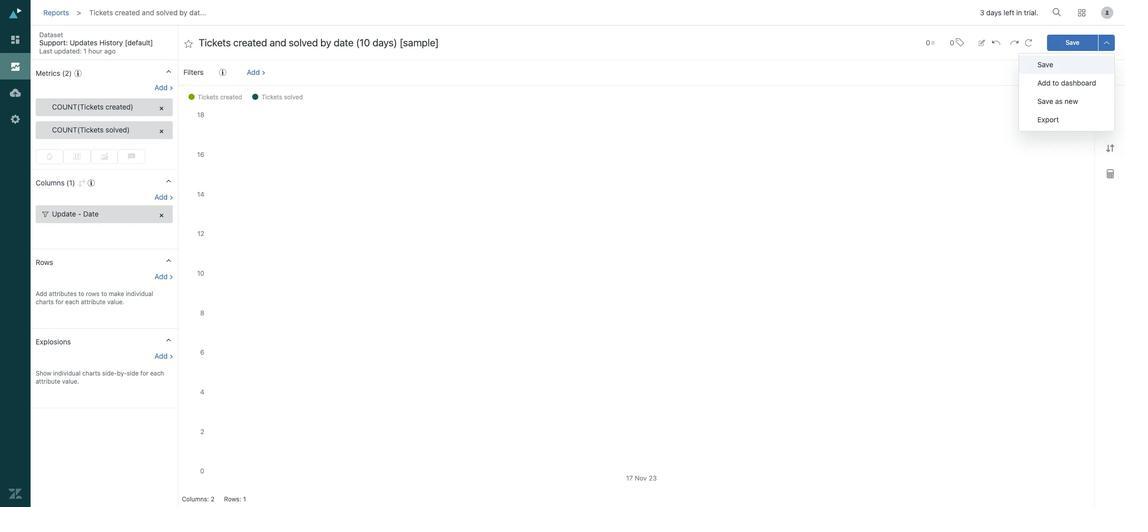 Task type: vqa. For each thing, say whether or not it's contained in the screenshot.
by-
yes



Task type: locate. For each thing, give the bounding box(es) containing it.
created
[[115, 8, 140, 17], [220, 93, 242, 101]]

0 horizontal spatial tickets
[[89, 8, 113, 17]]

for down attributes
[[56, 298, 64, 306]]

count(tickets created) link
[[36, 98, 173, 116]]

droplet2 image
[[46, 153, 53, 160]]

1 horizontal spatial attribute
[[81, 298, 106, 306]]

1 vertical spatial save
[[1038, 60, 1054, 69]]

1 horizontal spatial each
[[150, 370, 164, 377]]

0 horizontal spatial each
[[65, 298, 79, 306]]

reports
[[43, 8, 69, 17]]

1 horizontal spatial individual
[[126, 290, 153, 298]]

1 horizontal spatial charts
[[82, 370, 100, 377]]

for right side
[[140, 370, 148, 377]]

created)
[[106, 102, 133, 111]]

add attributes to rows to make individual charts for each attribute value.
[[36, 290, 153, 306]]

attribute inside show individual charts side-by-side for each attribute value.
[[36, 378, 60, 385]]

1 horizontal spatial for
[[140, 370, 148, 377]]

1 count(tickets from the top
[[52, 102, 104, 111]]

save for "save" button on the top right of page
[[1066, 38, 1080, 46]]

2 0 from the left
[[950, 38, 955, 47]]

to up save as new
[[1053, 78, 1059, 87]]

equalizer3 image
[[73, 153, 80, 160]]

export menu item
[[1019, 110, 1115, 129]]

save up save "menu item"
[[1066, 38, 1080, 46]]

open in-app guide image
[[88, 179, 95, 187]]

save for save "menu item"
[[1038, 60, 1054, 69]]

3
[[980, 8, 985, 17]]

metrics
[[36, 69, 60, 77]]

save inside menu item
[[1038, 97, 1054, 105]]

add
[[247, 68, 260, 76], [1038, 78, 1051, 87], [155, 83, 168, 92], [155, 193, 168, 201], [155, 272, 168, 281], [36, 290, 47, 298], [155, 352, 168, 360]]

1 horizontal spatial value.
[[107, 298, 124, 306]]

value. down make
[[107, 298, 124, 306]]

0 horizontal spatial value.
[[62, 378, 79, 385]]

tickets
[[89, 8, 113, 17], [198, 93, 219, 101], [262, 93, 282, 101]]

0 vertical spatial each
[[65, 298, 79, 306]]

1 horizontal spatial 0
[[950, 38, 955, 47]]

menu containing save
[[1019, 53, 1115, 131]]

by
[[180, 8, 187, 17]]

0 button
[[946, 32, 969, 54]]

individual
[[126, 290, 153, 298], [53, 370, 81, 377]]

value.
[[107, 298, 124, 306], [62, 378, 79, 385]]

0 horizontal spatial attribute
[[36, 378, 60, 385]]

save inside "menu item"
[[1038, 60, 1054, 69]]

1 0 from the left
[[926, 38, 931, 47]]

2 horizontal spatial tickets
[[262, 93, 282, 101]]

-
[[78, 210, 81, 218]]

1 horizontal spatial created
[[220, 93, 242, 101]]

save left as
[[1038, 97, 1054, 105]]

0 horizontal spatial 0
[[926, 38, 931, 47]]

individual right show
[[53, 370, 81, 377]]

group containing save
[[1019, 34, 1115, 131]]

2 vertical spatial save
[[1038, 97, 1054, 105]]

bubble dots image
[[128, 153, 135, 160]]

count(tickets for count(tickets solved)
[[52, 125, 104, 134]]

reports image
[[9, 60, 22, 73]]

tickets for tickets solved
[[262, 93, 282, 101]]

1 horizontal spatial solved
[[284, 93, 303, 101]]

open in-app guide image
[[219, 69, 226, 76], [74, 70, 82, 77]]

0 inside popup button
[[926, 38, 931, 47]]

0 for 0 popup button
[[926, 38, 931, 47]]

group
[[1019, 34, 1115, 131]]

charts left 'side-'
[[82, 370, 100, 377]]

0 vertical spatial value.
[[107, 298, 124, 306]]

open in-app guide image right (2)
[[74, 70, 82, 77]]

attribute
[[81, 298, 106, 306], [36, 378, 60, 385]]

show
[[36, 370, 51, 377]]

charts down attributes
[[36, 298, 54, 306]]

0 left 0 button
[[926, 38, 931, 47]]

0 horizontal spatial open in-app guide image
[[74, 70, 82, 77]]

tickets created and solved by dat...
[[89, 8, 206, 17]]

save up add to dashboard
[[1038, 60, 1054, 69]]

support:
[[39, 38, 68, 47]]

admin image
[[9, 113, 22, 126]]

side
[[127, 370, 139, 377]]

save button
[[1048, 34, 1098, 51]]

1 vertical spatial value.
[[62, 378, 79, 385]]

dashboard image
[[9, 33, 22, 46]]

value. inside show individual charts side-by-side for each attribute value.
[[62, 378, 79, 385]]

1 horizontal spatial tickets
[[198, 93, 219, 101]]

count(tickets inside 'link'
[[52, 102, 104, 111]]

2 count(tickets from the top
[[52, 125, 104, 134]]

rows
[[36, 258, 53, 267]]

1 vertical spatial created
[[220, 93, 242, 101]]

dat...
[[189, 8, 206, 17]]

1 vertical spatial charts
[[82, 370, 100, 377]]

1 vertical spatial each
[[150, 370, 164, 377]]

0 vertical spatial charts
[[36, 298, 54, 306]]

1 vertical spatial 1
[[243, 495, 246, 503]]

0 horizontal spatial individual
[[53, 370, 81, 377]]

for inside show individual charts side-by-side for each attribute value.
[[140, 370, 148, 377]]

zendesk image
[[9, 487, 22, 501]]

None text field
[[199, 36, 906, 50]]

each inside add attributes to rows to make individual charts for each attribute value.
[[65, 298, 79, 306]]

each
[[65, 298, 79, 306], [150, 370, 164, 377]]

combined shape image
[[1106, 119, 1115, 127]]

arrow right14 image
[[169, 33, 178, 42]]

attribute down rows
[[81, 298, 106, 306]]

individual right make
[[126, 290, 153, 298]]

days
[[987, 8, 1002, 17]]

1 horizontal spatial to
[[101, 290, 107, 298]]

0 horizontal spatial created
[[115, 8, 140, 17]]

Search... field
[[1055, 5, 1065, 20]]

stats up image
[[101, 153, 108, 160]]

1 vertical spatial solved
[[284, 93, 303, 101]]

each right side
[[150, 370, 164, 377]]

to left rows
[[78, 290, 84, 298]]

0 vertical spatial created
[[115, 8, 140, 17]]

save menu item
[[1019, 55, 1115, 74]]

0 horizontal spatial for
[[56, 298, 64, 306]]

1 left hour
[[84, 47, 87, 55]]

graph image
[[1106, 94, 1115, 101]]

to
[[1053, 78, 1059, 87], [78, 290, 84, 298], [101, 290, 107, 298]]

open in-app guide image up tickets created
[[219, 69, 226, 76]]

arrows image
[[1106, 144, 1115, 153]]

updates
[[70, 38, 97, 47]]

0 vertical spatial save
[[1066, 38, 1080, 46]]

dataset support: updates history [default] last updated: 1 hour ago
[[39, 31, 153, 55]]

filter4 image
[[42, 211, 49, 218]]

to right rows
[[101, 290, 107, 298]]

add to dashboard menu item
[[1019, 74, 1115, 92]]

1 right rows: on the left
[[243, 495, 246, 503]]

1 horizontal spatial 1
[[243, 495, 246, 503]]

dashboard
[[1061, 78, 1097, 87]]

columns (1)
[[36, 179, 75, 187]]

0 vertical spatial individual
[[126, 290, 153, 298]]

1 close2 image from the top
[[158, 105, 165, 112]]

0 horizontal spatial 1
[[84, 47, 87, 55]]

count(tickets up count(tickets solved) in the left of the page
[[52, 102, 104, 111]]

datasets image
[[9, 86, 22, 99]]

columns:
[[182, 495, 209, 503]]

count(tickets up equalizer3 icon at the left top
[[52, 125, 104, 134]]

count(tickets
[[52, 102, 104, 111], [52, 125, 104, 134]]

charts
[[36, 298, 54, 306], [82, 370, 100, 377]]

history
[[99, 38, 123, 47]]

menu
[[1019, 53, 1115, 131]]

save inside button
[[1066, 38, 1080, 46]]

solved
[[156, 8, 178, 17], [284, 93, 303, 101]]

3 days left in trial.
[[980, 8, 1039, 17]]

save
[[1066, 38, 1080, 46], [1038, 60, 1054, 69], [1038, 97, 1054, 105]]

0 horizontal spatial solved
[[156, 8, 178, 17]]

calc image
[[1107, 169, 1114, 179]]

0 vertical spatial for
[[56, 298, 64, 306]]

0 inside button
[[950, 38, 955, 47]]

columns: 2
[[182, 495, 215, 503]]

filters
[[184, 68, 204, 76]]

0 horizontal spatial charts
[[36, 298, 54, 306]]

0 right 0 popup button
[[950, 38, 955, 47]]

1
[[84, 47, 87, 55], [243, 495, 246, 503]]

close2 image
[[158, 105, 165, 112], [158, 212, 165, 219]]

for
[[56, 298, 64, 306], [140, 370, 148, 377]]

1 vertical spatial for
[[140, 370, 148, 377]]

0 vertical spatial 1
[[84, 47, 87, 55]]

0 vertical spatial count(tickets
[[52, 102, 104, 111]]

charts inside add attributes to rows to make individual charts for each attribute value.
[[36, 298, 54, 306]]

1 vertical spatial attribute
[[36, 378, 60, 385]]

2 horizontal spatial to
[[1053, 78, 1059, 87]]

1 vertical spatial close2 image
[[158, 212, 165, 219]]

1 vertical spatial count(tickets
[[52, 125, 104, 134]]

0 vertical spatial close2 image
[[158, 105, 165, 112]]

rows: 1
[[224, 495, 246, 503]]

value. inside add attributes to rows to make individual charts for each attribute value.
[[107, 298, 124, 306]]

value. down explosions
[[62, 378, 79, 385]]

0
[[926, 38, 931, 47], [950, 38, 955, 47]]

solved)
[[106, 125, 130, 134]]

1 vertical spatial individual
[[53, 370, 81, 377]]

each down attributes
[[65, 298, 79, 306]]

0 vertical spatial attribute
[[81, 298, 106, 306]]

attribute down show
[[36, 378, 60, 385]]



Task type: describe. For each thing, give the bounding box(es) containing it.
in
[[1017, 8, 1022, 17]]

individual inside add attributes to rows to make individual charts for each attribute value.
[[126, 290, 153, 298]]

0 button
[[922, 32, 939, 53]]

save as new menu item
[[1019, 92, 1115, 110]]

hour
[[88, 47, 102, 55]]

1 inside the dataset support: updates history [default] last updated: 1 hour ago
[[84, 47, 87, 55]]

as
[[1056, 97, 1063, 105]]

save as new
[[1038, 97, 1079, 105]]

dataset
[[39, 31, 63, 39]]

close2 image inside count(tickets created) 'link'
[[158, 105, 165, 112]]

other options image
[[1103, 38, 1111, 47]]

1 horizontal spatial open in-app guide image
[[219, 69, 226, 76]]

0 for 0 button
[[950, 38, 955, 47]]

left
[[1004, 8, 1015, 17]]

rows
[[86, 290, 100, 298]]

attributes
[[49, 290, 77, 298]]

add inside menu item
[[1038, 78, 1051, 87]]

individual inside show individual charts side-by-side for each attribute value.
[[53, 370, 81, 377]]

count(tickets solved)
[[52, 125, 130, 134]]

charts inside show individual charts side-by-side for each attribute value.
[[82, 370, 100, 377]]

attribute inside add attributes to rows to make individual charts for each attribute value.
[[81, 298, 106, 306]]

update
[[52, 210, 76, 218]]

zendesk products image
[[1079, 9, 1086, 16]]

last
[[39, 47, 52, 55]]

(2)
[[62, 69, 72, 77]]

updated:
[[54, 47, 82, 55]]

show individual charts side-by-side for each attribute value.
[[36, 370, 164, 385]]

to inside menu item
[[1053, 78, 1059, 87]]

count(tickets for count(tickets created)
[[52, 102, 104, 111]]

close2 image
[[158, 128, 165, 135]]

add to dashboard
[[1038, 78, 1097, 87]]

0 horizontal spatial to
[[78, 290, 84, 298]]

columns
[[36, 179, 65, 187]]

make
[[109, 290, 124, 298]]

export
[[1038, 115, 1059, 124]]

created for tickets created
[[220, 93, 242, 101]]

update - date
[[52, 210, 99, 218]]

count(tickets created)
[[52, 102, 133, 111]]

side-
[[102, 370, 117, 377]]

2
[[211, 495, 215, 503]]

explosions
[[36, 338, 71, 346]]

each inside show individual charts side-by-side for each attribute value.
[[150, 370, 164, 377]]

metrics (2)
[[36, 69, 72, 77]]

by-
[[117, 370, 127, 377]]

count(tickets solved) link
[[36, 121, 173, 139]]

tickets for tickets created
[[198, 93, 219, 101]]

0 vertical spatial solved
[[156, 8, 178, 17]]

update - date link
[[36, 206, 173, 223]]

tickets solved
[[262, 93, 303, 101]]

and
[[142, 8, 154, 17]]

[default]
[[125, 38, 153, 47]]

for inside add attributes to rows to make individual charts for each attribute value.
[[56, 298, 64, 306]]

date
[[83, 210, 99, 218]]

(1)
[[66, 179, 75, 187]]

rows:
[[224, 495, 241, 503]]

add inside add attributes to rows to make individual charts for each attribute value.
[[36, 290, 47, 298]]

save for save as new
[[1038, 97, 1054, 105]]

created for tickets created and solved by dat...
[[115, 8, 140, 17]]

tickets created
[[198, 93, 242, 101]]

2 close2 image from the top
[[158, 212, 165, 219]]

ago
[[104, 47, 116, 55]]

trial.
[[1024, 8, 1039, 17]]

tickets for tickets created and solved by dat...
[[89, 8, 113, 17]]

new
[[1065, 97, 1079, 105]]



